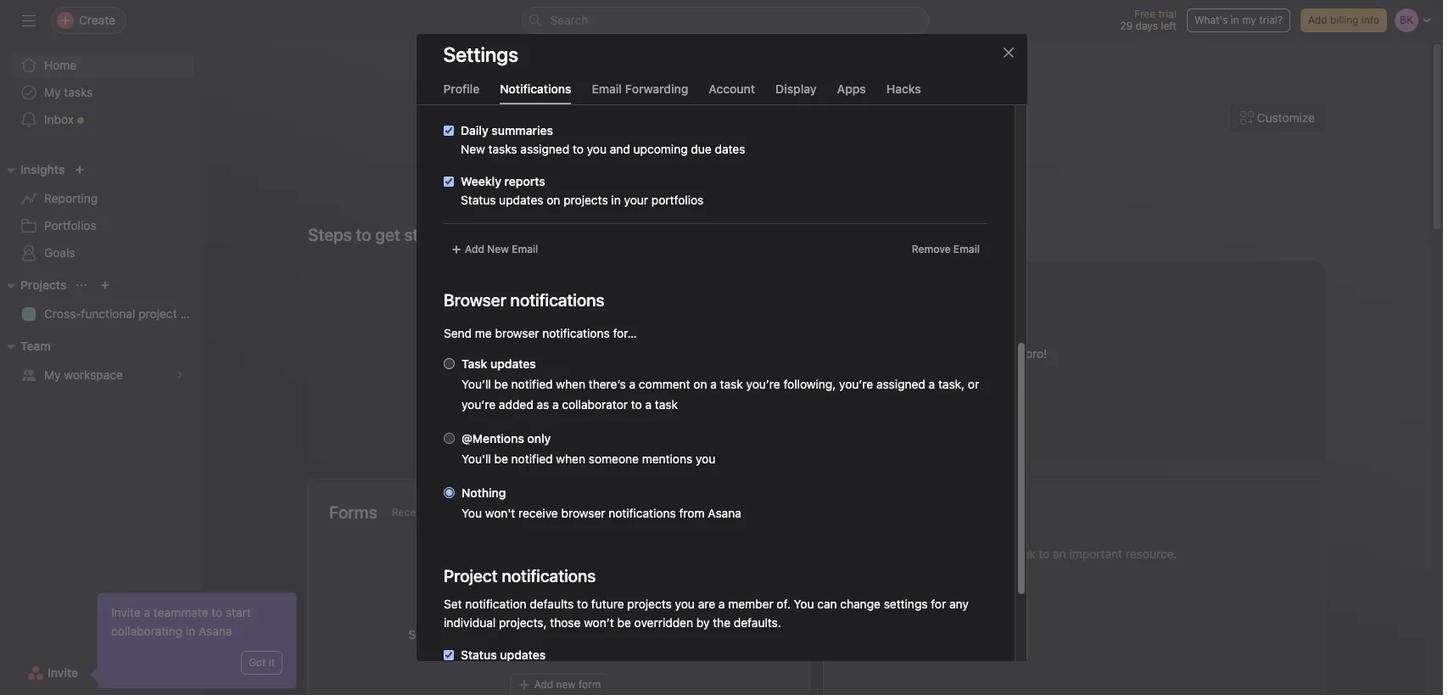 Task type: describe. For each thing, give the bounding box(es) containing it.
email forwarding
[[592, 81, 689, 96]]

home link
[[10, 52, 194, 79]]

close image
[[1002, 46, 1016, 59]]

remove email
[[912, 243, 980, 256]]

notifications button
[[500, 81, 572, 104]]

cross-functional project plan
[[44, 306, 204, 321]]

added
[[499, 397, 533, 412]]

billing
[[1331, 14, 1359, 26]]

to inside daily summaries new tasks assigned to you and upcoming due dates
[[573, 142, 584, 156]]

remove
[[912, 243, 951, 256]]

to inside beginner 0 more to level up
[[843, 214, 854, 229]]

great
[[629, 312, 679, 336]]

asana for nothing you won't receive browser notifications from asana
[[708, 506, 741, 520]]

@mentions
[[461, 431, 524, 446]]

0 vertical spatial task
[[720, 377, 743, 391]]

you'll
[[461, 377, 491, 391]]

beginner
[[738, 214, 795, 229]]

projects element
[[0, 270, 204, 331]]

to inside set notification defaults to future projects you are a member of. you can change settings for any individual projects, those won't be overridden by the defaults.
[[577, 597, 588, 611]]

you'll
[[461, 452, 491, 466]]

incoming
[[578, 646, 628, 660]]

overridden
[[634, 615, 693, 630]]

or
[[968, 377, 979, 391]]

in for invite a teammate to start collaborating in asana got it
[[186, 624, 195, 638]]

invite button
[[16, 658, 89, 688]]

trial
[[1159, 8, 1177, 20]]

a down the comment on the bottom
[[645, 397, 652, 412]]

add new form
[[534, 678, 601, 691]]

apps
[[837, 81, 866, 96]]

0 vertical spatial asana
[[989, 346, 1023, 361]]

are
[[698, 597, 715, 611]]

going
[[877, 346, 908, 361]]

unlock
[[640, 392, 678, 407]]

prioritize
[[472, 646, 520, 660]]

a right there's
[[629, 377, 635, 391]]

Status updates checkbox
[[444, 650, 454, 660]]

goals
[[44, 245, 75, 260]]

requests.
[[581, 627, 632, 642]]

tasks for new
[[488, 91, 517, 105]]

add for add billing info
[[1309, 14, 1328, 26]]

the inside set notification defaults to future projects you are a member of. you can change settings for any individual projects, those won't be overridden by the defaults.
[[713, 615, 731, 630]]

won't
[[584, 615, 614, 630]]

task,
[[938, 377, 965, 391]]

steps
[[712, 392, 743, 407]]

display button
[[776, 81, 817, 104]]

project notifications
[[444, 566, 596, 586]]

you're
[[763, 312, 819, 336]]

remove email button
[[904, 238, 988, 261]]

you've
[[629, 346, 665, 361]]

0 vertical spatial the
[[730, 346, 748, 361]]

team button
[[0, 336, 51, 357]]

weekly reports status updates on projects in your portfolios
[[460, 174, 704, 207]]

a inside set notification defaults to future projects you are a member of. you can change settings for any individual projects, those won't be overridden by the defaults.
[[718, 597, 725, 611]]

set
[[444, 597, 462, 611]]

how
[[456, 627, 478, 642]]

invite a teammate to start collaborating in asana got it
[[111, 605, 275, 669]]

in for weekly reports status updates on projects in your portfolios
[[611, 193, 621, 207]]

receive
[[518, 506, 558, 520]]

and for messages,
[[710, 91, 730, 105]]

what's in my trial? button
[[1187, 8, 1291, 32]]

customize
[[1258, 110, 1316, 125]]

you inside nothing you won't receive browser notifications from asana
[[461, 506, 482, 520]]

on for projects
[[546, 193, 560, 207]]

global element
[[0, 42, 204, 143]]

my tasks link
[[10, 79, 194, 106]]

it
[[269, 656, 275, 669]]

on inside task updates you'll be notified when there's a comment on a task you're following, you're assigned a task, or you're added as a collaborator to a task
[[693, 377, 707, 391]]

only
[[527, 431, 551, 446]]

email inside button
[[512, 243, 538, 256]]

individual
[[444, 615, 496, 630]]

reports
[[504, 174, 545, 188]]

task updates you'll be notified when there's a comment on a task you're following, you're assigned a task, or you're added as a collaborator to a task
[[461, 357, 979, 412]]

job
[[683, 312, 711, 336]]

nothing you won't receive browser notifications from asana
[[461, 486, 741, 520]]

level
[[858, 214, 883, 229]]

collaborator
[[562, 397, 628, 412]]

comment
[[639, 377, 690, 391]]

reporting
[[44, 191, 98, 205]]

browser notifications
[[444, 290, 604, 310]]

projects for future
[[627, 597, 672, 611]]

upcoming
[[633, 142, 688, 156]]

team
[[20, 339, 51, 353]]

browser inside nothing you won't receive browser notifications from asana
[[561, 506, 605, 520]]

collaborating
[[111, 624, 183, 638]]

completed
[[668, 346, 727, 361]]

1 vertical spatial task
[[655, 397, 678, 412]]

what's in my trial?
[[1195, 14, 1283, 26]]

0 vertical spatial notifications
[[542, 326, 610, 340]]

a up steps
[[710, 377, 717, 391]]

notified for only
[[511, 452, 553, 466]]

what's
[[1195, 14, 1229, 26]]

2 horizontal spatial you're
[[839, 377, 873, 391]]

updates for task
[[490, 357, 536, 371]]

functional
[[81, 306, 135, 321]]

start
[[226, 605, 251, 620]]

my for my tasks
[[44, 85, 61, 99]]

summaries
[[491, 123, 553, 138]]

email forwarding button
[[592, 81, 689, 104]]

send me browser notifications for…
[[444, 326, 637, 340]]

search button
[[522, 7, 929, 34]]

an
[[973, 346, 986, 361]]

when for someone
[[556, 452, 585, 466]]

projects for on
[[563, 193, 608, 207]]

be for you'll
[[494, 377, 508, 391]]

days
[[1136, 20, 1159, 32]]

add for add new email
[[465, 243, 484, 256]]

status inside weekly reports status updates on projects in your portfolios
[[460, 193, 496, 207]]

notified for updates
[[511, 377, 553, 391]]

you inside simplify how you manage work requests. create a form to prioritize and track incoming work.
[[481, 627, 501, 642]]

for…
[[613, 326, 637, 340]]

new inside daily summaries new tasks assigned to you and upcoming due dates
[[460, 142, 485, 156]]

won't
[[485, 506, 515, 520]]

weekly
[[460, 174, 501, 188]]

more inside beginner 0 more to level up
[[812, 214, 840, 229]]

add new email
[[465, 243, 538, 256]]

project
[[139, 306, 177, 321]]

form inside simplify how you manage work requests. create a form to prioritize and track incoming work.
[[685, 627, 710, 642]]

tasks for my
[[64, 85, 93, 99]]

defaults.
[[734, 615, 781, 630]]

to inside simplify how you manage work requests. create a form to prioritize and track incoming work.
[[458, 646, 469, 660]]

status updates
[[460, 648, 546, 662]]

afternoon,
[[764, 144, 881, 177]]



Task type: locate. For each thing, give the bounding box(es) containing it.
when
[[556, 377, 585, 391], [556, 452, 585, 466]]

to inside task updates you'll be notified when there's a comment on a task you're following, you're assigned a task, or you're added as a collaborator to a task
[[631, 397, 642, 412]]

to left you,
[[573, 91, 584, 105]]

0 horizontal spatial brad
[[716, 312, 758, 336]]

invite for invite a teammate to start collaborating in asana got it
[[111, 605, 141, 620]]

2 my from the top
[[44, 368, 61, 382]]

2 horizontal spatial and
[[710, 91, 730, 105]]

my inside global element
[[44, 85, 61, 99]]

0 horizontal spatial email
[[512, 243, 538, 256]]

assigned down going
[[876, 377, 926, 391]]

change
[[840, 597, 881, 611]]

task down the comment on the bottom
[[655, 397, 678, 412]]

1 vertical spatial you
[[794, 597, 814, 611]]

goals link
[[10, 239, 194, 267]]

1 vertical spatial notifications
[[608, 506, 676, 520]]

1 vertical spatial my
[[44, 368, 61, 382]]

tasks down home
[[64, 85, 93, 99]]

to up weekly reports status updates on projects in your portfolios
[[573, 142, 584, 156]]

new inside button
[[487, 243, 509, 256]]

0 vertical spatial invite
[[111, 605, 141, 620]]

work.
[[631, 646, 661, 660]]

invite for invite
[[48, 665, 78, 680]]

when up collaborator
[[556, 377, 585, 391]]

1 horizontal spatial browser
[[561, 506, 605, 520]]

as
[[536, 397, 549, 412]]

you left are
[[675, 597, 695, 611]]

profile button
[[444, 81, 480, 104]]

set notification defaults to future projects you are a member of. you can change settings for any individual projects, those won't be overridden by the defaults.
[[444, 597, 969, 630]]

asana right an
[[989, 346, 1023, 361]]

brad for afternoon,
[[887, 144, 942, 177]]

updates inside task updates you'll be notified when there's a comment on a task you're following, you're assigned a task, or you're added as a collaborator to a task
[[490, 357, 536, 371]]

2 notified from the top
[[511, 452, 553, 466]]

brad
[[887, 144, 942, 177], [716, 312, 758, 336]]

by
[[696, 615, 710, 630]]

workspace
[[64, 368, 123, 382]]

a
[[629, 377, 635, 391], [710, 377, 717, 391], [929, 377, 935, 391], [552, 397, 559, 412], [645, 397, 652, 412], [718, 597, 725, 611], [144, 605, 150, 620], [675, 627, 681, 642]]

on
[[546, 193, 560, 207], [823, 312, 846, 336], [693, 377, 707, 391]]

a inside simplify how you manage work requests. create a form to prioritize and track incoming work.
[[675, 627, 681, 642]]

to left start
[[212, 605, 223, 620]]

your way!
[[850, 312, 937, 336]]

pro!
[[1026, 346, 1048, 361]]

you're down you'll
[[461, 397, 495, 412]]

updates down reports
[[499, 193, 543, 207]]

portfolios
[[44, 218, 96, 233]]

notifications left from
[[608, 506, 676, 520]]

0 vertical spatial and
[[710, 91, 730, 105]]

1 vertical spatial in
[[611, 193, 621, 207]]

asana down start
[[199, 624, 232, 638]]

a inside invite a teammate to start collaborating in asana got it
[[144, 605, 150, 620]]

2 vertical spatial on
[[693, 377, 707, 391]]

2 vertical spatial in
[[186, 624, 195, 638]]

0 horizontal spatial on
[[546, 193, 560, 207]]

2 horizontal spatial asana
[[989, 346, 1023, 361]]

0 vertical spatial new
[[460, 91, 485, 105]]

0 horizontal spatial add
[[465, 243, 484, 256]]

None checkbox
[[444, 126, 454, 136], [444, 177, 454, 187], [444, 126, 454, 136], [444, 177, 454, 187]]

in inside button
[[1232, 14, 1240, 26]]

add left billing
[[1309, 14, 1328, 26]]

0 horizontal spatial browser
[[495, 326, 539, 340]]

1 status from the top
[[460, 193, 496, 207]]

asana inside invite a teammate to start collaborating in asana got it
[[199, 624, 232, 638]]

you down nothing
[[461, 506, 482, 520]]

portfolios link
[[10, 212, 194, 239]]

to right going
[[911, 346, 922, 361]]

create
[[635, 627, 672, 642]]

email inside "button"
[[954, 243, 980, 256]]

when for there's
[[556, 377, 585, 391]]

assigned inside task updates you'll be notified when there's a comment on a task you're following, you're assigned a task, or you're added as a collaborator to a task
[[876, 377, 926, 391]]

notifications inside nothing you won't receive browser notifications from asana
[[608, 506, 676, 520]]

to inside invite a teammate to start collaborating in asana got it
[[212, 605, 223, 620]]

2 vertical spatial asana
[[199, 624, 232, 638]]

be down the future
[[617, 615, 631, 630]]

in left your
[[611, 193, 621, 207]]

1 vertical spatial when
[[556, 452, 585, 466]]

0 vertical spatial notified
[[511, 377, 553, 391]]

to down the comment on the bottom
[[631, 397, 642, 412]]

projects inside set notification defaults to future projects you are a member of. you can change settings for any individual projects, those won't be overridden by the defaults.
[[627, 597, 672, 611]]

to right status updates option
[[458, 646, 469, 660]]

2 vertical spatial updates
[[500, 648, 546, 662]]

course.
[[802, 346, 843, 361]]

form down are
[[685, 627, 710, 642]]

1 when from the top
[[556, 377, 585, 391]]

more left steps
[[681, 392, 709, 407]]

1 horizontal spatial asana
[[708, 506, 741, 520]]

1 vertical spatial asana
[[708, 506, 741, 520]]

add billing info
[[1309, 14, 1380, 26]]

the
[[730, 346, 748, 361], [713, 615, 731, 630]]

2 horizontal spatial email
[[954, 243, 980, 256]]

insights
[[20, 162, 65, 177]]

on inside weekly reports status updates on projects in your portfolios
[[546, 193, 560, 207]]

1 vertical spatial brad
[[716, 312, 758, 336]]

1 horizontal spatial more
[[812, 214, 840, 229]]

browser right me
[[495, 326, 539, 340]]

you're down "beginner"
[[746, 377, 780, 391]]

from
[[679, 506, 705, 520]]

portfolios
[[651, 193, 704, 207]]

task up steps
[[720, 377, 743, 391]]

1 vertical spatial updates
[[490, 357, 536, 371]]

1 vertical spatial assigned
[[520, 142, 569, 156]]

1 vertical spatial status
[[460, 648, 497, 662]]

inbox
[[44, 112, 74, 126]]

in down teammate
[[186, 624, 195, 638]]

2 horizontal spatial add
[[1309, 14, 1328, 26]]

1 horizontal spatial you
[[794, 597, 814, 611]]

2 horizontal spatial in
[[1232, 14, 1240, 26]]

you right mentions at the bottom of page
[[696, 452, 715, 466]]

plan
[[180, 306, 204, 321]]

unlock more steps button
[[629, 384, 754, 414]]

get started
[[375, 225, 459, 244]]

task
[[720, 377, 743, 391], [655, 397, 678, 412]]

reporting link
[[10, 185, 194, 212]]

someone
[[588, 452, 639, 466]]

settings
[[884, 597, 928, 611]]

a left task,
[[929, 377, 935, 391]]

cross-functional project plan link
[[10, 300, 204, 328]]

1 vertical spatial browser
[[561, 506, 605, 520]]

assigned inside daily summaries new tasks assigned to you and upcoming due dates
[[520, 142, 569, 156]]

1 horizontal spatial projects
[[627, 597, 672, 611]]

0 vertical spatial status
[[460, 193, 496, 207]]

in left my
[[1232, 14, 1240, 26]]

notified inside task updates you'll be notified when there's a comment on a task you're following, you're assigned a task, or you're added as a collaborator to a task
[[511, 377, 553, 391]]

more
[[812, 214, 840, 229], [681, 392, 709, 407]]

1 vertical spatial new
[[460, 142, 485, 156]]

0 horizontal spatial projects
[[563, 193, 608, 207]]

my down team
[[44, 368, 61, 382]]

1 horizontal spatial brad
[[887, 144, 942, 177]]

0 vertical spatial brad
[[887, 144, 942, 177]]

tasks
[[64, 85, 93, 99], [488, 91, 517, 105], [488, 142, 517, 156]]

for
[[931, 597, 946, 611]]

and inside daily summaries new tasks assigned to you and upcoming due dates
[[610, 142, 630, 156]]

manage
[[504, 627, 548, 642]]

a right the as
[[552, 397, 559, 412]]

in inside weekly reports status updates on projects in your portfolios
[[611, 193, 621, 207]]

apps button
[[837, 81, 866, 104]]

email inside button
[[592, 81, 622, 96]]

and
[[710, 91, 730, 105], [610, 142, 630, 156], [523, 646, 544, 660]]

you inside set notification defaults to future projects you are a member of. you can change settings for any individual projects, those won't be overridden by the defaults.
[[794, 597, 814, 611]]

1 horizontal spatial on
[[693, 377, 707, 391]]

updates for status
[[500, 648, 546, 662]]

and down manage
[[523, 646, 544, 660]]

0 vertical spatial add
[[1309, 14, 1328, 26]]

notified inside @mentions only you'll be notified when someone mentions you
[[511, 452, 553, 466]]

you up prioritize
[[481, 627, 501, 642]]

invite inside button
[[48, 665, 78, 680]]

add left new
[[534, 678, 554, 691]]

invite a teammate to start collaborating in asana tooltip
[[93, 593, 296, 688]]

profile
[[444, 81, 480, 96]]

got
[[249, 656, 266, 669]]

1 vertical spatial add
[[465, 243, 484, 256]]

insights button
[[0, 160, 65, 180]]

1 vertical spatial projects
[[627, 597, 672, 611]]

to up won't
[[577, 597, 588, 611]]

0 horizontal spatial in
[[186, 624, 195, 638]]

nothing
[[461, 486, 506, 500]]

when inside task updates you'll be notified when there's a comment on a task you're following, you're assigned a task, or you're added as a collaborator to a task
[[556, 377, 585, 391]]

your
[[624, 193, 648, 207]]

1 vertical spatial the
[[713, 615, 731, 630]]

can
[[817, 597, 837, 611]]

daily summaries new tasks assigned to you and upcoming due dates
[[460, 123, 745, 156]]

brad up up
[[887, 144, 942, 177]]

2 status from the top
[[460, 648, 497, 662]]

good afternoon, brad
[[693, 144, 942, 177]]

to right steps
[[356, 225, 371, 244]]

0 vertical spatial browser
[[495, 326, 539, 340]]

account
[[709, 81, 756, 96]]

hacks
[[887, 81, 922, 96]]

1 horizontal spatial invite
[[111, 605, 141, 620]]

2 when from the top
[[556, 452, 585, 466]]

you inside @mentions only you'll be notified when someone mentions you
[[696, 452, 715, 466]]

tasks inside daily summaries new tasks assigned to you and upcoming due dates
[[488, 142, 517, 156]]

new up browser notifications
[[487, 243, 509, 256]]

be inside task updates you'll be notified when there's a comment on a task you're following, you're assigned a task, or you're added as a collaborator to a task
[[494, 377, 508, 391]]

0 vertical spatial assigned
[[520, 91, 569, 105]]

me
[[475, 326, 492, 340]]

be
[[494, 377, 508, 391], [494, 452, 508, 466], [617, 615, 631, 630]]

1 horizontal spatial email
[[592, 81, 622, 96]]

be inside set notification defaults to future projects you are a member of. you can change settings for any individual projects, those won't be overridden by the defaults.
[[617, 615, 631, 630]]

0 vertical spatial updates
[[499, 193, 543, 207]]

projects
[[563, 193, 608, 207], [627, 597, 672, 611]]

add new form button
[[510, 673, 609, 695]]

to
[[573, 91, 584, 105], [573, 142, 584, 156], [843, 214, 854, 229], [356, 225, 371, 244], [911, 346, 922, 361], [631, 397, 642, 412], [577, 597, 588, 611], [212, 605, 223, 620], [458, 646, 469, 660]]

0 horizontal spatial form
[[579, 678, 601, 691]]

simplify how you manage work requests. create a form to prioritize and track incoming work.
[[409, 627, 710, 660]]

assigned up summaries
[[520, 91, 569, 105]]

new down "daily"
[[460, 142, 485, 156]]

projects up the overridden
[[627, 597, 672, 611]]

1 vertical spatial on
[[823, 312, 846, 336]]

display
[[776, 81, 817, 96]]

you inside daily summaries new tasks assigned to you and upcoming due dates
[[587, 142, 607, 156]]

you're down "keep"
[[839, 377, 873, 391]]

1 notified from the top
[[511, 377, 553, 391]]

my for my workspace
[[44, 368, 61, 382]]

assigned down summaries
[[520, 142, 569, 156]]

1 vertical spatial and
[[610, 142, 630, 156]]

updates inside weekly reports status updates on projects in your portfolios
[[499, 193, 543, 207]]

29
[[1121, 20, 1133, 32]]

1 horizontal spatial you're
[[746, 377, 780, 391]]

form right new
[[579, 678, 601, 691]]

when left someone
[[556, 452, 585, 466]]

when inside @mentions only you'll be notified when someone mentions you
[[556, 452, 585, 466]]

invite inside invite a teammate to start collaborating in asana got it
[[111, 605, 141, 620]]

2 vertical spatial and
[[523, 646, 544, 660]]

2 vertical spatial new
[[487, 243, 509, 256]]

a right the create
[[675, 627, 681, 642]]

add for add new form
[[534, 678, 554, 691]]

asana for invite a teammate to start collaborating in asana got it
[[199, 624, 232, 638]]

notifications left the for…
[[542, 326, 610, 340]]

and right messages,
[[710, 91, 730, 105]]

1 horizontal spatial add
[[534, 678, 554, 691]]

brad for job
[[716, 312, 758, 336]]

task
[[461, 357, 487, 371]]

you up weekly reports status updates on projects in your portfolios
[[587, 142, 607, 156]]

account button
[[709, 81, 756, 104]]

following,
[[783, 377, 836, 391]]

notified up the as
[[511, 377, 553, 391]]

0 horizontal spatial you're
[[461, 397, 495, 412]]

0 horizontal spatial you
[[461, 506, 482, 520]]

any
[[949, 597, 969, 611]]

more right the '0'
[[812, 214, 840, 229]]

on up unlock more steps
[[693, 377, 707, 391]]

notified down only
[[511, 452, 553, 466]]

the left "beginner"
[[730, 346, 748, 361]]

1 vertical spatial more
[[681, 392, 709, 407]]

0 horizontal spatial asana
[[199, 624, 232, 638]]

0 horizontal spatial and
[[523, 646, 544, 660]]

free
[[1135, 8, 1156, 20]]

status down how
[[460, 648, 497, 662]]

be down @mentions
[[494, 452, 508, 466]]

teams element
[[0, 331, 204, 392]]

new up "daily"
[[460, 91, 485, 105]]

on down summaries
[[546, 193, 560, 207]]

be for you'll
[[494, 452, 508, 466]]

tasks down summaries
[[488, 142, 517, 156]]

tasks up summaries
[[488, 91, 517, 105]]

add new email button
[[444, 238, 546, 261]]

of.
[[777, 597, 790, 611]]

1 horizontal spatial in
[[611, 193, 621, 207]]

more inside button
[[681, 392, 709, 407]]

1 horizontal spatial and
[[610, 142, 630, 156]]

on for your way!
[[823, 312, 846, 336]]

0 vertical spatial in
[[1232, 14, 1240, 26]]

0 vertical spatial when
[[556, 377, 585, 391]]

you inside set notification defaults to future projects you are a member of. you can change settings for any individual projects, those won't be overridden by the defaults.
[[675, 597, 695, 611]]

be inside @mentions only you'll be notified when someone mentions you
[[494, 452, 508, 466]]

0 horizontal spatial invite
[[48, 665, 78, 680]]

@mentions only you'll be notified when someone mentions you
[[461, 431, 715, 466]]

the right by
[[713, 615, 731, 630]]

0 vertical spatial more
[[812, 214, 840, 229]]

my up inbox
[[44, 85, 61, 99]]

None radio
[[444, 358, 455, 369], [444, 433, 455, 444], [444, 487, 455, 498], [444, 358, 455, 369], [444, 433, 455, 444], [444, 487, 455, 498]]

beginner 0 more to level up
[[738, 214, 900, 229]]

new
[[460, 91, 485, 105], [460, 142, 485, 156], [487, 243, 509, 256]]

0 vertical spatial be
[[494, 377, 508, 391]]

0 horizontal spatial task
[[655, 397, 678, 412]]

1 horizontal spatial task
[[720, 377, 743, 391]]

1 my from the top
[[44, 85, 61, 99]]

asana
[[989, 346, 1023, 361], [708, 506, 741, 520], [199, 624, 232, 638]]

1 vertical spatial form
[[579, 678, 601, 691]]

0 vertical spatial projects
[[563, 193, 608, 207]]

dates
[[715, 142, 745, 156]]

0 horizontal spatial more
[[681, 392, 709, 407]]

tasks inside global element
[[64, 85, 93, 99]]

0 vertical spatial on
[[546, 193, 560, 207]]

projects left your
[[563, 193, 608, 207]]

add right get started
[[465, 243, 484, 256]]

0 vertical spatial form
[[685, 627, 710, 642]]

updates down manage
[[500, 648, 546, 662]]

status down weekly
[[460, 193, 496, 207]]

settings
[[444, 42, 519, 66]]

browser right the receive
[[561, 506, 605, 520]]

form inside the add new form button
[[579, 678, 601, 691]]

2 vertical spatial be
[[617, 615, 631, 630]]

form
[[685, 627, 710, 642], [579, 678, 601, 691]]

my inside teams 'element'
[[44, 368, 61, 382]]

a right are
[[718, 597, 725, 611]]

defaults
[[530, 597, 574, 611]]

and left 'upcoming'
[[610, 142, 630, 156]]

projects inside weekly reports status updates on projects in your portfolios
[[563, 193, 608, 207]]

0 vertical spatial my
[[44, 85, 61, 99]]

asana right from
[[708, 506, 741, 520]]

teammate
[[154, 605, 208, 620]]

search list box
[[522, 7, 929, 34]]

brad right job
[[716, 312, 758, 336]]

be right you'll
[[494, 377, 508, 391]]

a up "collaborating" at the bottom of page
[[144, 605, 150, 620]]

free trial 29 days left
[[1121, 8, 1177, 32]]

2 horizontal spatial on
[[823, 312, 846, 336]]

0 vertical spatial you
[[461, 506, 482, 520]]

add
[[1309, 14, 1328, 26], [465, 243, 484, 256], [534, 678, 554, 691]]

on up the you've completed the beginner course. keep going to become an asana pro!
[[823, 312, 846, 336]]

left
[[1161, 20, 1177, 32]]

1 vertical spatial notified
[[511, 452, 553, 466]]

insights element
[[0, 154, 204, 270]]

in inside invite a teammate to start collaborating in asana got it
[[186, 624, 195, 638]]

to left the level
[[843, 214, 854, 229]]

notifications
[[542, 326, 610, 340], [608, 506, 676, 520]]

new tasks assigned to you, direct messages, and @mentions
[[460, 91, 795, 105]]

updates right task
[[490, 357, 536, 371]]

1 horizontal spatial form
[[685, 627, 710, 642]]

1 vertical spatial be
[[494, 452, 508, 466]]

2 vertical spatial add
[[534, 678, 554, 691]]

asana inside nothing you won't receive browser notifications from asana
[[708, 506, 741, 520]]

my workspace
[[44, 368, 123, 382]]

trial?
[[1260, 14, 1283, 26]]

1 vertical spatial invite
[[48, 665, 78, 680]]

you right of.
[[794, 597, 814, 611]]

and inside simplify how you manage work requests. create a form to prioritize and track incoming work.
[[523, 646, 544, 660]]

and for you
[[610, 142, 630, 156]]

hide sidebar image
[[22, 14, 36, 27]]

2 vertical spatial assigned
[[876, 377, 926, 391]]

my
[[1243, 14, 1257, 26]]



Task type: vqa. For each thing, say whether or not it's contained in the screenshot.
project name text box
no



